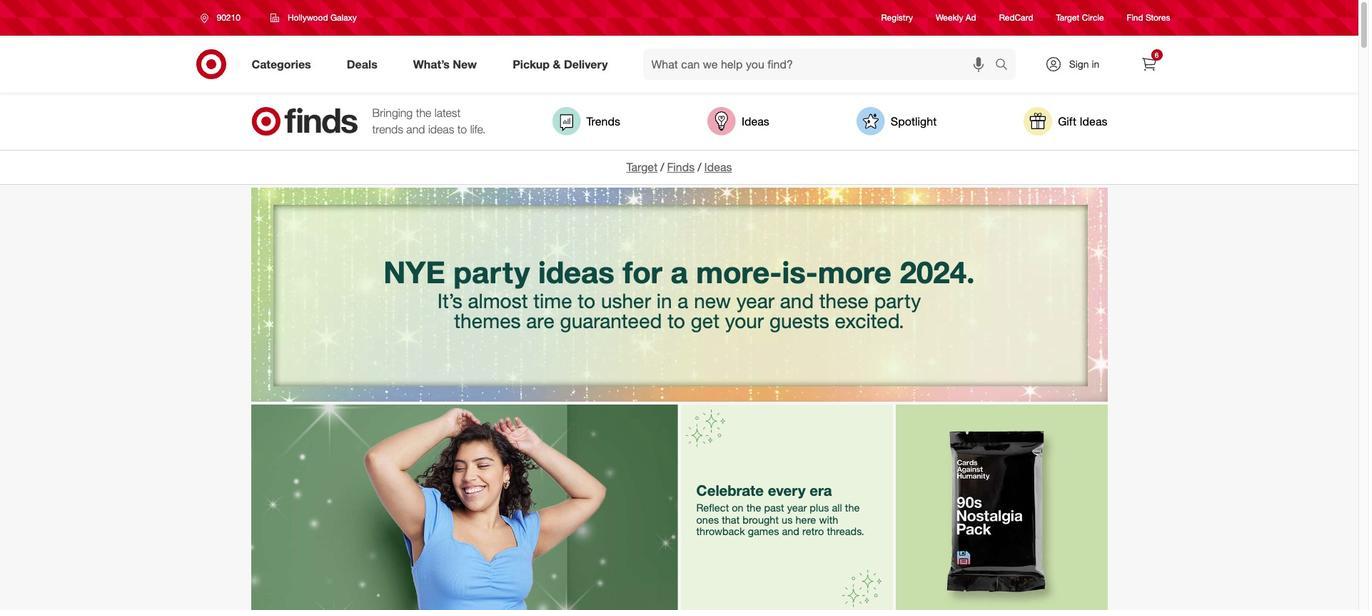 Task type: vqa. For each thing, say whether or not it's contained in the screenshot.
within
no



Task type: locate. For each thing, give the bounding box(es) containing it.
target / finds / ideas
[[626, 160, 732, 174]]

deals
[[347, 57, 377, 71]]

ideas link
[[707, 107, 769, 136], [704, 160, 732, 174]]

2 vertical spatial and
[[782, 526, 800, 538]]

0 vertical spatial and
[[406, 122, 425, 136]]

for
[[623, 254, 662, 291]]

1 horizontal spatial to
[[578, 289, 595, 314]]

weekly
[[936, 12, 963, 23]]

a left new
[[678, 289, 688, 314]]

ideas inside bringing the latest trends and ideas to life.
[[428, 122, 454, 136]]

brought
[[743, 514, 779, 526]]

era
[[810, 482, 832, 500]]

nye
[[384, 254, 445, 291]]

galaxy
[[330, 12, 357, 23]]

to left life.
[[457, 122, 467, 136]]

finds link
[[667, 160, 695, 174]]

to inside bringing the latest trends and ideas to life.
[[457, 122, 467, 136]]

0 horizontal spatial ideas
[[428, 122, 454, 136]]

year inside nye party ideas for a more-is-more 2024. it's almost time to usher in a new year and these party themes are guaranteed to get your guests excited.
[[737, 289, 775, 314]]

ideas
[[428, 122, 454, 136], [538, 254, 614, 291]]

a
[[671, 254, 688, 291], [678, 289, 688, 314]]

target for target circle
[[1056, 12, 1080, 23]]

and left retro
[[782, 526, 800, 538]]

what's new
[[413, 57, 477, 71]]

0 vertical spatial ideas
[[428, 122, 454, 136]]

hollywood galaxy
[[288, 12, 357, 23]]

on
[[732, 502, 744, 514]]

1 vertical spatial ideas
[[538, 254, 614, 291]]

0 horizontal spatial to
[[457, 122, 467, 136]]

search button
[[988, 49, 1023, 83]]

1 vertical spatial year
[[787, 502, 807, 514]]

0 horizontal spatial the
[[416, 106, 431, 120]]

/
[[660, 160, 664, 174], [698, 160, 701, 174]]

1 horizontal spatial /
[[698, 160, 701, 174]]

0 horizontal spatial target
[[626, 160, 658, 174]]

6
[[1155, 51, 1159, 59]]

1 vertical spatial target
[[626, 160, 658, 174]]

weekly ad
[[936, 12, 976, 23]]

in right the sign
[[1092, 58, 1100, 70]]

the right the all
[[845, 502, 860, 514]]

target
[[1056, 12, 1080, 23], [626, 160, 658, 174]]

1 vertical spatial and
[[780, 289, 814, 314]]

your
[[725, 309, 764, 334]]

0 vertical spatial ideas link
[[707, 107, 769, 136]]

redcard
[[999, 12, 1033, 23]]

more
[[818, 254, 892, 291]]

are
[[526, 309, 555, 334]]

in
[[1092, 58, 1100, 70], [657, 289, 672, 314]]

almost
[[468, 289, 528, 314]]

life.
[[470, 122, 486, 136]]

and right trends
[[406, 122, 425, 136]]

to right 'time'
[[578, 289, 595, 314]]

hollywood
[[288, 12, 328, 23]]

new
[[694, 289, 731, 314]]

0 vertical spatial year
[[737, 289, 775, 314]]

ideas
[[742, 114, 769, 128], [1080, 114, 1108, 128], [704, 160, 732, 174]]

to
[[457, 122, 467, 136], [578, 289, 595, 314], [668, 309, 685, 334]]

latest
[[435, 106, 461, 120]]

bringing the latest trends and ideas to life.
[[372, 106, 486, 136]]

ones
[[696, 514, 719, 526]]

the right on
[[746, 502, 761, 514]]

spotlight link
[[856, 107, 937, 136]]

categories link
[[239, 49, 329, 80]]

year right new
[[737, 289, 775, 314]]

1 horizontal spatial target
[[1056, 12, 1080, 23]]

the inside bringing the latest trends and ideas to life.
[[416, 106, 431, 120]]

ideas up guaranteed
[[538, 254, 614, 291]]

2 / from the left
[[698, 160, 701, 174]]

is-
[[782, 254, 818, 291]]

target left finds link
[[626, 160, 658, 174]]

target left circle
[[1056, 12, 1080, 23]]

deals link
[[335, 49, 395, 80]]

throwback
[[696, 526, 745, 538]]

ideas down "latest"
[[428, 122, 454, 136]]

1 vertical spatial ideas link
[[704, 160, 732, 174]]

circle
[[1082, 12, 1104, 23]]

0 horizontal spatial /
[[660, 160, 664, 174]]

0 vertical spatial target
[[1056, 12, 1080, 23]]

1 horizontal spatial the
[[746, 502, 761, 514]]

weekly ad link
[[936, 12, 976, 24]]

1 horizontal spatial in
[[1092, 58, 1100, 70]]

celebrate
[[696, 482, 764, 500]]

trends
[[372, 122, 403, 136]]

0 horizontal spatial year
[[737, 289, 775, 314]]

What can we help you find? suggestions appear below search field
[[643, 49, 998, 80]]

6 link
[[1133, 49, 1165, 80]]

the
[[416, 106, 431, 120], [746, 502, 761, 514], [845, 502, 860, 514]]

to left get
[[668, 309, 685, 334]]

&
[[553, 57, 561, 71]]

that
[[722, 514, 740, 526]]

the left "latest"
[[416, 106, 431, 120]]

guests
[[769, 309, 829, 334]]

and right the your
[[780, 289, 814, 314]]

1 vertical spatial in
[[657, 289, 672, 314]]

time
[[533, 289, 572, 314]]

year down every
[[787, 502, 807, 514]]

0 horizontal spatial in
[[657, 289, 672, 314]]

/ right finds link
[[698, 160, 701, 174]]

1 horizontal spatial ideas
[[538, 254, 614, 291]]

more-
[[696, 254, 782, 291]]

1 horizontal spatial year
[[787, 502, 807, 514]]

gift
[[1058, 114, 1077, 128]]

target circle
[[1056, 12, 1104, 23]]

with
[[819, 514, 838, 526]]

sign in
[[1069, 58, 1100, 70]]

in right usher
[[657, 289, 672, 314]]

/ left finds link
[[660, 160, 664, 174]]

and
[[406, 122, 425, 136], [780, 289, 814, 314], [782, 526, 800, 538]]

year
[[737, 289, 775, 314], [787, 502, 807, 514]]

themes
[[454, 309, 521, 334]]

1 / from the left
[[660, 160, 664, 174]]

get
[[691, 309, 720, 334]]

and inside the celebrate every era reflect on the past year plus all the ones that brought us here with throwback games and retro threads.
[[782, 526, 800, 538]]

find stores link
[[1127, 12, 1170, 24]]

us
[[782, 514, 793, 526]]



Task type: describe. For each thing, give the bounding box(es) containing it.
target finds image
[[251, 107, 358, 136]]

year inside the celebrate every era reflect on the past year plus all the ones that brought us here with throwback games and retro threads.
[[787, 502, 807, 514]]

new
[[453, 57, 477, 71]]

reflect
[[696, 502, 729, 514]]

hollywood galaxy button
[[261, 5, 366, 31]]

find
[[1127, 12, 1143, 23]]

0 vertical spatial in
[[1092, 58, 1100, 70]]

a right for
[[671, 254, 688, 291]]

pickup & delivery
[[513, 57, 608, 71]]

delivery
[[564, 57, 608, 71]]

gift ideas link
[[1024, 107, 1108, 136]]

ideas inside nye party ideas for a more-is-more 2024. it's almost time to usher in a new year and these party themes are guaranteed to get your guests excited.
[[538, 254, 614, 291]]

all
[[832, 502, 842, 514]]

and inside nye party ideas for a more-is-more 2024. it's almost time to usher in a new year and these party themes are guaranteed to get your guests excited.
[[780, 289, 814, 314]]

search
[[988, 58, 1023, 73]]

pickup
[[513, 57, 550, 71]]

threads.
[[827, 526, 864, 538]]

celebrate every era reflect on the past year plus all the ones that brought us here with throwback games and retro threads.
[[696, 482, 864, 538]]

bringing
[[372, 106, 413, 120]]

registry link
[[881, 12, 913, 24]]

guaranteed
[[560, 309, 662, 334]]

1 horizontal spatial ideas
[[742, 114, 769, 128]]

retro
[[802, 526, 824, 538]]

sign in link
[[1033, 49, 1122, 80]]

2 horizontal spatial to
[[668, 309, 685, 334]]

2024.
[[900, 254, 975, 291]]

categories
[[252, 57, 311, 71]]

it's
[[437, 289, 462, 314]]

2 horizontal spatial ideas
[[1080, 114, 1108, 128]]

plus
[[810, 502, 829, 514]]

what's
[[413, 57, 450, 71]]

spotlight
[[891, 114, 937, 128]]

target circle link
[[1056, 12, 1104, 24]]

target link
[[626, 160, 658, 174]]

registry
[[881, 12, 913, 23]]

usher
[[601, 289, 651, 314]]

here
[[796, 514, 816, 526]]

90210
[[217, 12, 240, 23]]

trends link
[[552, 107, 620, 136]]

pickup & delivery link
[[501, 49, 626, 80]]

stores
[[1146, 12, 1170, 23]]

redcard link
[[999, 12, 1033, 24]]

party
[[453, 254, 530, 291]]

in inside nye party ideas for a more-is-more 2024. it's almost time to usher in a new year and these party themes are guaranteed to get your guests excited.
[[657, 289, 672, 314]]

gift ideas
[[1058, 114, 1108, 128]]

90210 button
[[191, 5, 255, 31]]

excited.
[[835, 309, 904, 334]]

and inside bringing the latest trends and ideas to life.
[[406, 122, 425, 136]]

past
[[764, 502, 784, 514]]

these party
[[819, 289, 921, 314]]

finds
[[667, 160, 695, 174]]

2 horizontal spatial the
[[845, 502, 860, 514]]

find stores
[[1127, 12, 1170, 23]]

nye party ideas for a more-is-more 2024. it's almost time to usher in a new year and these party themes are guaranteed to get your guests excited.
[[384, 254, 975, 334]]

ad
[[966, 12, 976, 23]]

trends
[[586, 114, 620, 128]]

what's new link
[[401, 49, 495, 80]]

sign
[[1069, 58, 1089, 70]]

target for target / finds / ideas
[[626, 160, 658, 174]]

0 horizontal spatial ideas
[[704, 160, 732, 174]]

games
[[748, 526, 779, 538]]

every
[[768, 482, 806, 500]]



